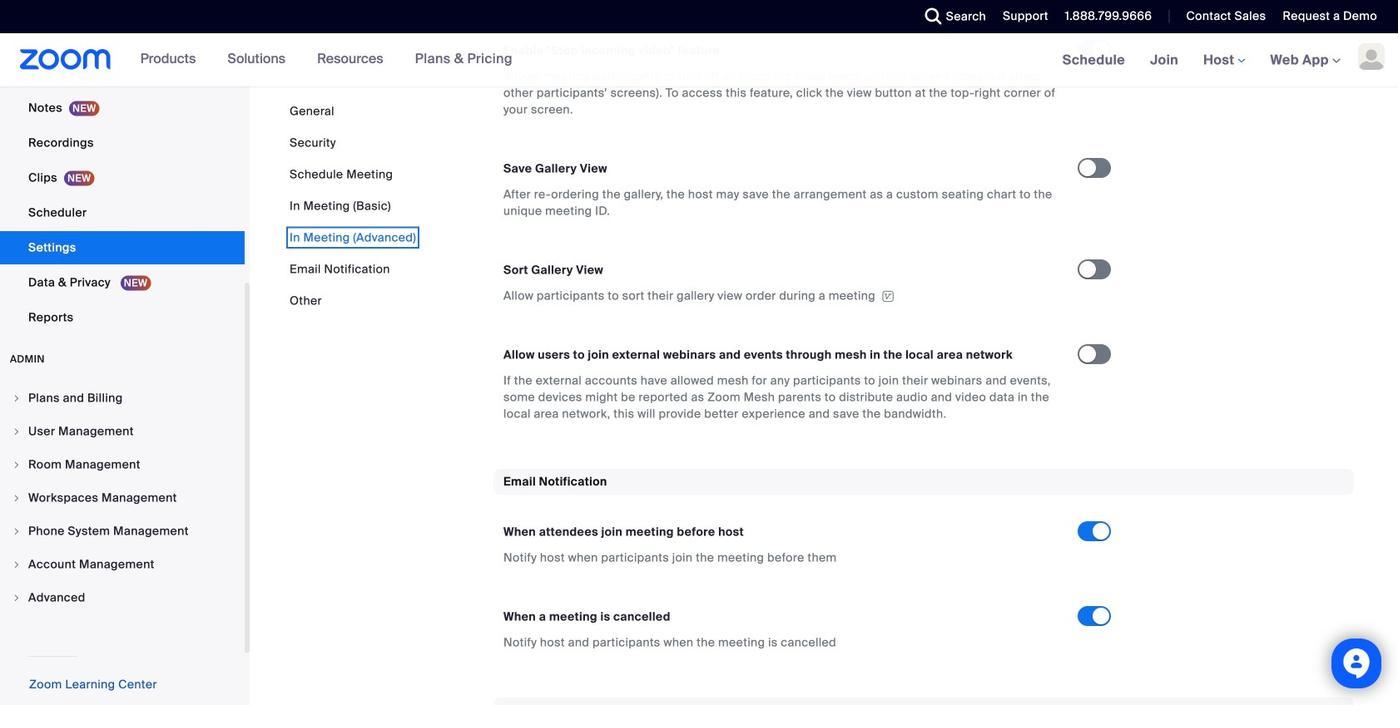 Task type: describe. For each thing, give the bounding box(es) containing it.
product information navigation
[[128, 33, 525, 87]]

1 menu item from the top
[[0, 383, 245, 415]]

right image for first menu item from the top
[[12, 394, 22, 404]]

right image for fifth menu item from the top of the admin menu menu
[[12, 527, 22, 537]]

right image for 2nd menu item from the bottom of the admin menu menu
[[12, 560, 22, 570]]

personal menu menu
[[0, 0, 245, 336]]

7 menu item from the top
[[0, 583, 245, 614]]

support version for sort gallery view image
[[880, 291, 897, 303]]

6 menu item from the top
[[0, 549, 245, 581]]

profile picture image
[[1359, 43, 1385, 70]]

3 menu item from the top
[[0, 450, 245, 481]]



Task type: vqa. For each thing, say whether or not it's contained in the screenshot.
application
yes



Task type: locate. For each thing, give the bounding box(es) containing it.
right image for third menu item from the top
[[12, 460, 22, 470]]

1 right image from the top
[[12, 427, 22, 437]]

email notification element
[[494, 469, 1355, 672]]

1 right image from the top
[[12, 394, 22, 404]]

4 menu item from the top
[[0, 483, 245, 514]]

2 right image from the top
[[12, 460, 22, 470]]

zoom logo image
[[20, 49, 111, 70]]

admin menu menu
[[0, 383, 245, 616]]

5 right image from the top
[[12, 560, 22, 570]]

2 right image from the top
[[12, 594, 22, 604]]

2 menu item from the top
[[0, 416, 245, 448]]

right image for seventh menu item from the top
[[12, 594, 22, 604]]

4 right image from the top
[[12, 527, 22, 537]]

menu item
[[0, 383, 245, 415], [0, 416, 245, 448], [0, 450, 245, 481], [0, 483, 245, 514], [0, 516, 245, 548], [0, 549, 245, 581], [0, 583, 245, 614]]

side navigation navigation
[[0, 0, 250, 706]]

menu bar
[[290, 103, 416, 310]]

5 menu item from the top
[[0, 516, 245, 548]]

0 vertical spatial right image
[[12, 427, 22, 437]]

right image for fourth menu item from the bottom
[[12, 494, 22, 504]]

right image
[[12, 427, 22, 437], [12, 594, 22, 604]]

3 right image from the top
[[12, 494, 22, 504]]

right image
[[12, 394, 22, 404], [12, 460, 22, 470], [12, 494, 22, 504], [12, 527, 22, 537], [12, 560, 22, 570]]

1 vertical spatial right image
[[12, 594, 22, 604]]

application
[[504, 288, 1063, 304]]

meetings navigation
[[1050, 33, 1399, 88]]

banner
[[0, 33, 1399, 88]]

right image for second menu item
[[12, 427, 22, 437]]



